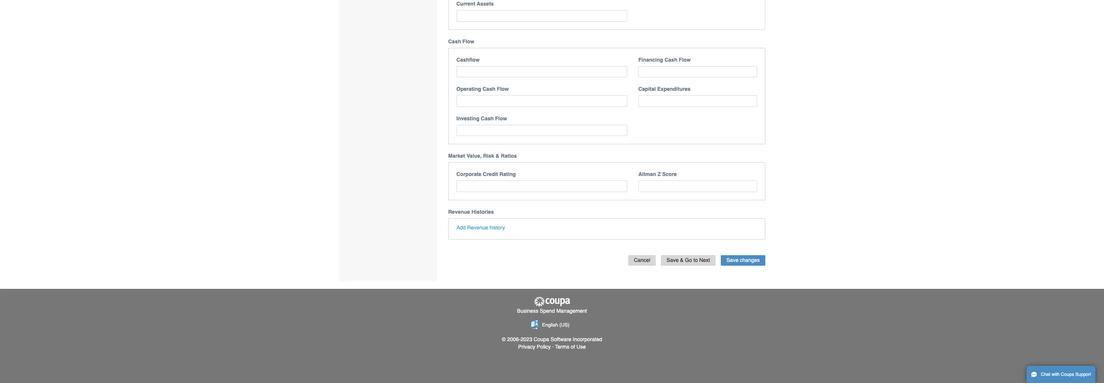 Task type: locate. For each thing, give the bounding box(es) containing it.
investing
[[457, 116, 480, 122]]

altman z score
[[639, 172, 677, 178]]

add revenue history
[[457, 225, 505, 231]]

investing cash flow
[[457, 116, 507, 122]]

Investing Cash Flow text field
[[457, 125, 628, 136]]

coupa right with
[[1062, 373, 1075, 378]]

business spend management
[[517, 308, 587, 314]]

1 vertical spatial revenue
[[467, 225, 488, 231]]

terms
[[555, 345, 570, 351]]

save changes
[[727, 258, 760, 264]]

Cashflow text field
[[457, 66, 628, 78]]

expenditures
[[658, 86, 691, 92]]

save
[[667, 258, 679, 264], [727, 258, 739, 264]]

coupa
[[534, 337, 550, 343], [1062, 373, 1075, 378]]

flow
[[463, 38, 475, 44], [679, 57, 691, 63], [497, 86, 509, 92], [495, 116, 507, 122]]

&
[[496, 153, 500, 159], [681, 258, 684, 264]]

support
[[1076, 373, 1092, 378]]

save for save changes
[[727, 258, 739, 264]]

save left the "go"
[[667, 258, 679, 264]]

1 horizontal spatial &
[[681, 258, 684, 264]]

cash right operating
[[483, 86, 496, 92]]

cash
[[448, 38, 461, 44], [665, 57, 678, 63], [483, 86, 496, 92], [481, 116, 494, 122]]

Operating Cash Flow text field
[[457, 96, 628, 107]]

save inside save & go to next button
[[667, 258, 679, 264]]

0 vertical spatial coupa
[[534, 337, 550, 343]]

© 2006-2023 coupa software incorporated
[[502, 337, 603, 343]]

save left changes at the right bottom of the page
[[727, 258, 739, 264]]

use
[[577, 345, 586, 351]]

terms of use
[[555, 345, 586, 351]]

& left the "go"
[[681, 258, 684, 264]]

Current Assets text field
[[457, 10, 628, 22]]

& right risk
[[496, 153, 500, 159]]

assets
[[477, 1, 494, 7]]

incorporated
[[573, 337, 603, 343]]

of
[[571, 345, 576, 351]]

risk
[[483, 153, 495, 159]]

revenue up add
[[448, 209, 470, 215]]

cash right investing
[[481, 116, 494, 122]]

market value, risk & ratios
[[448, 153, 517, 159]]

cash for financing cash flow
[[665, 57, 678, 63]]

to
[[694, 258, 698, 264]]

©
[[502, 337, 506, 343]]

software
[[551, 337, 572, 343]]

current assets
[[457, 1, 494, 7]]

cash right the financing
[[665, 57, 678, 63]]

flow right operating
[[497, 86, 509, 92]]

go
[[685, 258, 692, 264]]

management
[[557, 308, 587, 314]]

coupa inside button
[[1062, 373, 1075, 378]]

2023
[[521, 337, 533, 343]]

privacy policy
[[518, 345, 551, 351]]

policy
[[537, 345, 551, 351]]

Corporate Credit Rating text field
[[457, 181, 628, 192]]

0 horizontal spatial save
[[667, 258, 679, 264]]

add
[[457, 225, 466, 231]]

revenue
[[448, 209, 470, 215], [467, 225, 488, 231]]

ratios
[[501, 153, 517, 159]]

1 horizontal spatial save
[[727, 258, 739, 264]]

flow right investing
[[495, 116, 507, 122]]

1 horizontal spatial coupa
[[1062, 373, 1075, 378]]

flow up financing cash flow text box
[[679, 57, 691, 63]]

2 save from the left
[[727, 258, 739, 264]]

1 save from the left
[[667, 258, 679, 264]]

save inside save changes button
[[727, 258, 739, 264]]

flow for investing cash flow
[[495, 116, 507, 122]]

capital
[[639, 86, 656, 92]]

financing cash flow
[[639, 57, 691, 63]]

z
[[658, 172, 661, 178]]

coupa up "policy"
[[534, 337, 550, 343]]

next
[[700, 258, 711, 264]]

terms of use link
[[555, 345, 586, 351]]

cashflow
[[457, 57, 480, 63]]

0 horizontal spatial &
[[496, 153, 500, 159]]

flow up cashflow
[[463, 38, 475, 44]]

revenue down histories
[[467, 225, 488, 231]]

1 vertical spatial coupa
[[1062, 373, 1075, 378]]

1 vertical spatial &
[[681, 258, 684, 264]]



Task type: describe. For each thing, give the bounding box(es) containing it.
chat with coupa support button
[[1027, 367, 1096, 384]]

(us)
[[560, 323, 570, 328]]

flow for operating cash flow
[[497, 86, 509, 92]]

capital expenditures
[[639, 86, 691, 92]]

market
[[448, 153, 465, 159]]

& inside button
[[681, 258, 684, 264]]

2006-
[[508, 337, 521, 343]]

Altman Z Score text field
[[639, 181, 758, 192]]

english
[[542, 323, 558, 328]]

history
[[490, 225, 505, 231]]

chat with coupa support
[[1042, 373, 1092, 378]]

save changes button
[[721, 256, 766, 266]]

0 vertical spatial &
[[496, 153, 500, 159]]

with
[[1052, 373, 1060, 378]]

operating cash flow
[[457, 86, 509, 92]]

cash for investing cash flow
[[481, 116, 494, 122]]

spend
[[540, 308, 555, 314]]

save & go to next
[[667, 258, 711, 264]]

histories
[[472, 209, 494, 215]]

chat
[[1042, 373, 1051, 378]]

revenue histories
[[448, 209, 494, 215]]

credit
[[483, 172, 498, 178]]

cancel
[[634, 258, 651, 264]]

corporate
[[457, 172, 482, 178]]

operating
[[457, 86, 481, 92]]

cash up cashflow
[[448, 38, 461, 44]]

0 vertical spatial revenue
[[448, 209, 470, 215]]

Capital Expenditures text field
[[639, 96, 758, 107]]

current
[[457, 1, 476, 7]]

save for save & go to next
[[667, 258, 679, 264]]

altman
[[639, 172, 657, 178]]

0 horizontal spatial coupa
[[534, 337, 550, 343]]

flow for financing cash flow
[[679, 57, 691, 63]]

save & go to next button
[[661, 256, 716, 266]]

corporate credit rating
[[457, 172, 516, 178]]

business
[[517, 308, 539, 314]]

revenue inside button
[[467, 225, 488, 231]]

cash for operating cash flow
[[483, 86, 496, 92]]

cash flow
[[448, 38, 475, 44]]

Financing Cash Flow text field
[[639, 66, 758, 78]]

rating
[[500, 172, 516, 178]]

privacy
[[518, 345, 536, 351]]

add revenue history button
[[457, 224, 505, 232]]

value,
[[467, 153, 482, 159]]

english (us)
[[542, 323, 570, 328]]

score
[[663, 172, 677, 178]]

privacy policy link
[[518, 345, 551, 351]]

coupa supplier portal image
[[534, 297, 571, 308]]

financing
[[639, 57, 664, 63]]

cancel link
[[629, 256, 656, 266]]

changes
[[740, 258, 760, 264]]



Task type: vqa. For each thing, say whether or not it's contained in the screenshot.
No connected customers field
no



